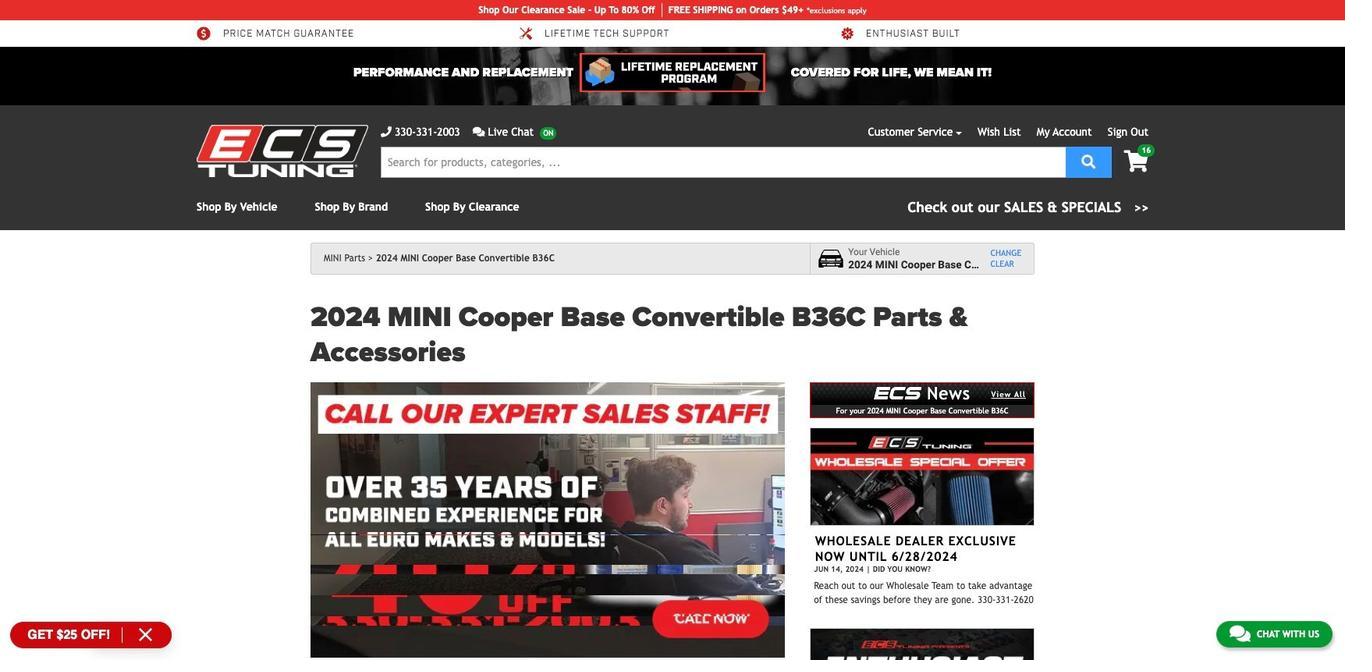 Task type: locate. For each thing, give the bounding box(es) containing it.
comments image
[[473, 126, 485, 137]]

lifetime replacement program banner image
[[580, 53, 766, 92]]

Search text field
[[381, 147, 1066, 178]]

shopping cart image
[[1124, 151, 1149, 173]]

we are hosting our biggest show ever: june 29th & 30th image
[[810, 629, 1035, 660]]

phone image
[[381, 126, 392, 137]]



Task type: vqa. For each thing, say whether or not it's contained in the screenshot.
PARTNERSHIPS
no



Task type: describe. For each thing, give the bounding box(es) containing it.
ecs tuning image
[[197, 125, 368, 177]]

generica - sales staff experience image
[[311, 382, 786, 658]]

search image
[[1082, 154, 1096, 168]]

wholesale dealer exclusive now until 6/28/2024 image
[[810, 428, 1035, 526]]



